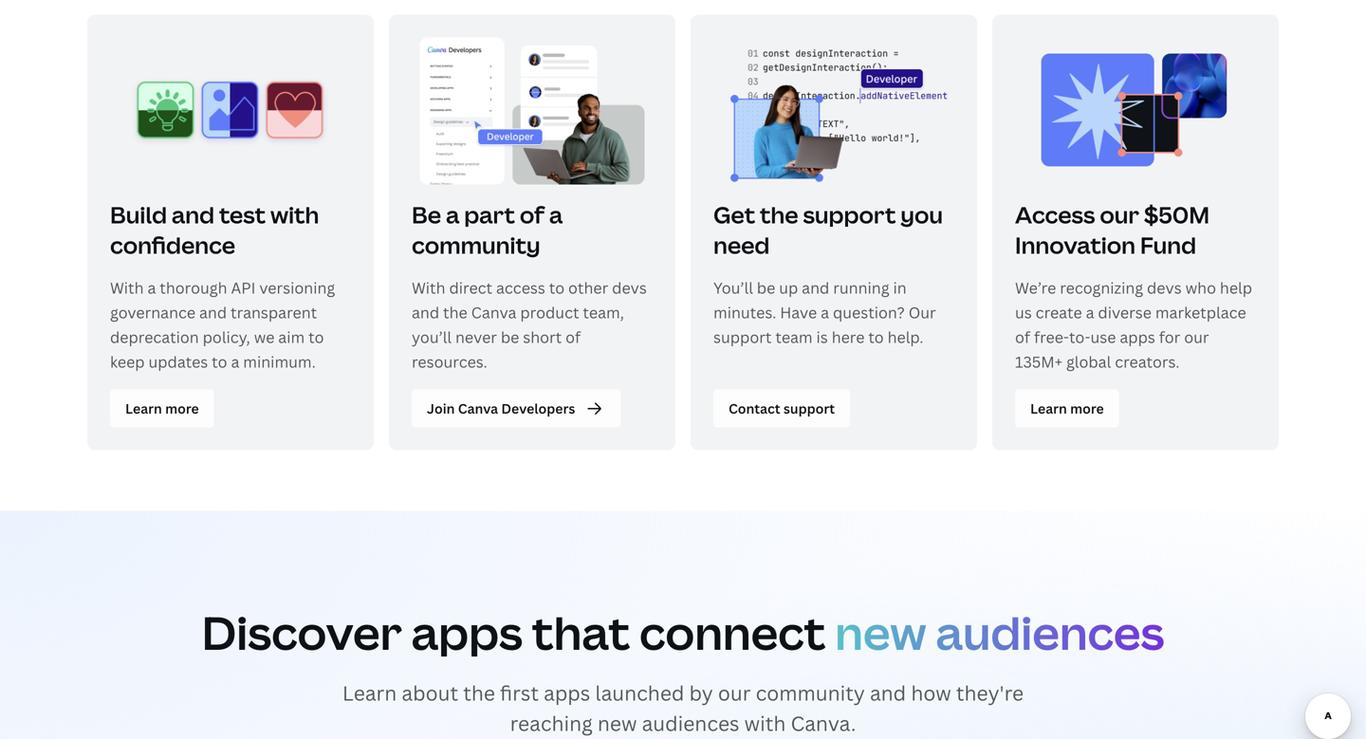Task type: describe. For each thing, give the bounding box(es) containing it.
with for build and test with confidence
[[110, 278, 144, 298]]

about
[[402, 680, 458, 707]]

contact support
[[729, 400, 835, 418]]

who
[[1186, 278, 1217, 298]]

aim
[[278, 327, 305, 347]]

question?
[[833, 302, 905, 323]]

keep
[[110, 352, 145, 372]]

learn inside learn about the first apps launched by our community and how they're reaching new audiences with canva.
[[343, 680, 397, 707]]

we're recognizing devs who help us create a diverse marketplace of free-to-use apps for our 135m+ global creators.
[[1016, 278, 1253, 372]]

creators.
[[1115, 352, 1180, 372]]

short
[[523, 327, 562, 347]]

135m+
[[1016, 352, 1063, 372]]

team
[[776, 327, 813, 347]]

a right part
[[549, 199, 563, 230]]

apps inside we're recognizing devs who help us create a diverse marketplace of free-to-use apps for our 135m+ global creators.
[[1120, 327, 1156, 347]]

api
[[231, 278, 256, 298]]

more for fund
[[1071, 400, 1104, 418]]

is
[[817, 327, 828, 347]]

with for be a part of a community
[[412, 278, 446, 298]]

never
[[456, 327, 497, 347]]

our inside access our $50m innovation fund
[[1100, 199, 1140, 230]]

we're
[[1016, 278, 1057, 298]]

learn more link for access our $50m innovation fund
[[1016, 390, 1120, 428]]

the inside with direct access to other devs and the canva product team, you'll never be short of resources.
[[443, 302, 468, 323]]

learn for access our $50m innovation fund
[[1031, 400, 1068, 418]]

discover
[[202, 601, 402, 663]]

canva.
[[791, 710, 856, 737]]

direct
[[449, 278, 493, 298]]

a inside we're recognizing devs who help us create a diverse marketplace of free-to-use apps for our 135m+ global creators.
[[1086, 302, 1095, 323]]

learn about the first apps launched by our community and how they're reaching new audiences with canva.
[[343, 680, 1024, 737]]

to right aim
[[309, 327, 324, 347]]

the inside get the support you need
[[760, 199, 799, 230]]

apps inside learn about the first apps launched by our community and how they're reaching new audiences with canva.
[[544, 680, 591, 707]]

support inside you'll be up and running in minutes. have a question? our support team is here to help.
[[714, 327, 772, 347]]

versioning
[[259, 278, 335, 298]]

to down the policy,
[[212, 352, 227, 372]]

updates
[[148, 352, 208, 372]]

transparent
[[231, 302, 317, 323]]

to inside with direct access to other devs and the canva product team, you'll never be short of resources.
[[549, 278, 565, 298]]

launched
[[595, 680, 685, 707]]

learn more for build and test with confidence
[[125, 400, 199, 418]]

test
[[219, 199, 266, 230]]

be inside with direct access to other devs and the canva product team, you'll never be short of resources.
[[501, 327, 519, 347]]

need
[[714, 230, 770, 260]]

reaching
[[510, 710, 593, 737]]

and inside with a thorough api versioning governance and transparent deprecation policy, we aim to keep updates to a minimum.
[[199, 302, 227, 323]]

learn for build and test with confidence
[[125, 400, 162, 418]]

of inside be a part of a community
[[520, 199, 545, 230]]

governance
[[110, 302, 196, 323]]

by
[[690, 680, 713, 707]]

in
[[894, 278, 907, 298]]

thorough
[[160, 278, 227, 298]]

0 horizontal spatial apps
[[411, 601, 523, 663]]

build
[[110, 199, 167, 230]]

minimum.
[[243, 352, 316, 372]]

a inside you'll be up and running in minutes. have a question? our support team is here to help.
[[821, 302, 830, 323]]

help
[[1220, 278, 1253, 298]]

join canva developers link
[[412, 390, 621, 428]]

devs inside we're recognizing devs who help us create a diverse marketplace of free-to-use apps for our 135m+ global creators.
[[1147, 278, 1182, 298]]

learn more link for build and test with confidence
[[110, 390, 214, 428]]

us
[[1016, 302, 1032, 323]]

a down the policy,
[[231, 352, 240, 372]]

marketplace
[[1156, 302, 1247, 323]]

canva inside with direct access to other devs and the canva product team, you'll never be short of resources.
[[471, 302, 517, 323]]



Task type: vqa. For each thing, say whether or not it's contained in the screenshot.


Task type: locate. For each thing, give the bounding box(es) containing it.
1 vertical spatial be
[[501, 327, 519, 347]]

get the support you need
[[714, 199, 943, 260]]

1 horizontal spatial new
[[835, 601, 927, 663]]

with inside with direct access to other devs and the canva product team, you'll never be short of resources.
[[412, 278, 446, 298]]

devs up team,
[[612, 278, 647, 298]]

of down us
[[1016, 327, 1031, 347]]

we
[[254, 327, 275, 347]]

1 horizontal spatial with
[[412, 278, 446, 298]]

1 horizontal spatial apps
[[544, 680, 591, 707]]

be left the up
[[757, 278, 776, 298]]

minutes.
[[714, 302, 777, 323]]

of right part
[[520, 199, 545, 230]]

our
[[1100, 199, 1140, 230], [1185, 327, 1210, 347], [718, 680, 751, 707]]

2 vertical spatial apps
[[544, 680, 591, 707]]

community up direct at top
[[412, 230, 541, 260]]

1 horizontal spatial audiences
[[936, 601, 1165, 663]]

audiences down by
[[642, 710, 740, 737]]

join canva developers
[[427, 400, 575, 418]]

community inside be a part of a community
[[412, 230, 541, 260]]

with inside with a thorough api versioning governance and transparent deprecation policy, we aim to keep updates to a minimum.
[[110, 278, 144, 298]]

1 vertical spatial with
[[745, 710, 786, 737]]

resources.
[[412, 352, 488, 372]]

part
[[464, 199, 515, 230]]

$50m
[[1144, 199, 1210, 230]]

1 vertical spatial our
[[1185, 327, 1210, 347]]

with inside the build and test with confidence
[[270, 199, 319, 230]]

audiences
[[936, 601, 1165, 663], [642, 710, 740, 737]]

audiences inside learn about the first apps launched by our community and how they're reaching new audiences with canva.
[[642, 710, 740, 737]]

devs
[[612, 278, 647, 298], [1147, 278, 1182, 298]]

contact support link
[[714, 390, 851, 428]]

support down minutes. at the top of page
[[714, 327, 772, 347]]

with direct access to other devs and the canva product team, you'll never be short of resources.
[[412, 278, 647, 372]]

2 horizontal spatial of
[[1016, 327, 1031, 347]]

first
[[500, 680, 539, 707]]

a
[[446, 199, 460, 230], [549, 199, 563, 230], [148, 278, 156, 298], [821, 302, 830, 323], [1086, 302, 1095, 323], [231, 352, 240, 372]]

be
[[412, 199, 441, 230]]

use
[[1091, 327, 1117, 347]]

new
[[835, 601, 927, 663], [598, 710, 637, 737]]

0 horizontal spatial of
[[520, 199, 545, 230]]

our left "$50m"
[[1100, 199, 1140, 230]]

with a thorough api versioning governance and transparent deprecation policy, we aim to keep updates to a minimum.
[[110, 278, 335, 372]]

learn left about
[[343, 680, 397, 707]]

to inside you'll be up and running in minutes. have a question? our support team is here to help.
[[869, 327, 884, 347]]

developers
[[501, 400, 575, 418]]

0 horizontal spatial audiences
[[642, 710, 740, 737]]

you
[[901, 199, 943, 230]]

for
[[1160, 327, 1181, 347]]

innovation
[[1016, 230, 1136, 260]]

and inside the build and test with confidence
[[172, 199, 215, 230]]

the inside learn about the first apps launched by our community and how they're reaching new audiences with canva.
[[463, 680, 495, 707]]

recognizing
[[1060, 278, 1144, 298]]

0 vertical spatial the
[[760, 199, 799, 230]]

a up to-
[[1086, 302, 1095, 323]]

to-
[[1070, 327, 1091, 347]]

2 vertical spatial the
[[463, 680, 495, 707]]

of
[[520, 199, 545, 230], [566, 327, 581, 347], [1016, 327, 1031, 347]]

0 vertical spatial new
[[835, 601, 927, 663]]

with left direct at top
[[412, 278, 446, 298]]

1 horizontal spatial learn
[[343, 680, 397, 707]]

you'll
[[714, 278, 753, 298]]

confidence
[[110, 230, 235, 260]]

and left how
[[870, 680, 907, 707]]

0 vertical spatial be
[[757, 278, 776, 298]]

you'll
[[412, 327, 452, 347]]

be left short on the left of the page
[[501, 327, 519, 347]]

more down global
[[1071, 400, 1104, 418]]

1 vertical spatial support
[[714, 327, 772, 347]]

and
[[172, 199, 215, 230], [802, 278, 830, 298], [199, 302, 227, 323], [412, 302, 440, 323], [870, 680, 907, 707]]

0 vertical spatial with
[[270, 199, 319, 230]]

learn down keep
[[125, 400, 162, 418]]

0 horizontal spatial community
[[412, 230, 541, 260]]

new up how
[[835, 601, 927, 663]]

support left you
[[803, 199, 896, 230]]

0 vertical spatial community
[[412, 230, 541, 260]]

and right the up
[[802, 278, 830, 298]]

2 horizontal spatial apps
[[1120, 327, 1156, 347]]

access
[[1016, 199, 1096, 230]]

product
[[520, 302, 579, 323]]

2 devs from the left
[[1147, 278, 1182, 298]]

apps up about
[[411, 601, 523, 663]]

the right get
[[760, 199, 799, 230]]

the down direct at top
[[443, 302, 468, 323]]

0 vertical spatial support
[[803, 199, 896, 230]]

2 horizontal spatial our
[[1185, 327, 1210, 347]]

they're
[[957, 680, 1024, 707]]

0 horizontal spatial learn more
[[125, 400, 199, 418]]

2 with from the left
[[412, 278, 446, 298]]

1 vertical spatial audiences
[[642, 710, 740, 737]]

deprecation
[[110, 327, 199, 347]]

access
[[496, 278, 546, 298]]

and inside you'll be up and running in minutes. have a question? our support team is here to help.
[[802, 278, 830, 298]]

be
[[757, 278, 776, 298], [501, 327, 519, 347]]

a right the be
[[446, 199, 460, 230]]

and inside learn about the first apps launched by our community and how they're reaching new audiences with canva.
[[870, 680, 907, 707]]

2 vertical spatial support
[[784, 400, 835, 418]]

community
[[412, 230, 541, 260], [756, 680, 865, 707]]

learn more link
[[110, 390, 214, 428], [1016, 390, 1120, 428]]

1 horizontal spatial devs
[[1147, 278, 1182, 298]]

with left canva.
[[745, 710, 786, 737]]

how
[[911, 680, 952, 707]]

learn more for access our $50m innovation fund
[[1031, 400, 1104, 418]]

of right short on the left of the page
[[566, 327, 581, 347]]

connect
[[640, 601, 826, 663]]

access our $50m innovation fund
[[1016, 199, 1210, 260]]

our inside we're recognizing devs who help us create a diverse marketplace of free-to-use apps for our 135m+ global creators.
[[1185, 327, 1210, 347]]

to
[[549, 278, 565, 298], [309, 327, 324, 347], [869, 327, 884, 347], [212, 352, 227, 372]]

global
[[1067, 352, 1112, 372]]

the
[[760, 199, 799, 230], [443, 302, 468, 323], [463, 680, 495, 707]]

1 horizontal spatial learn more
[[1031, 400, 1104, 418]]

0 vertical spatial canva
[[471, 302, 517, 323]]

a up governance
[[148, 278, 156, 298]]

create
[[1036, 302, 1083, 323]]

contact
[[729, 400, 781, 418]]

to up product
[[549, 278, 565, 298]]

other
[[569, 278, 609, 298]]

support right contact
[[784, 400, 835, 418]]

1 vertical spatial canva
[[458, 400, 498, 418]]

help.
[[888, 327, 924, 347]]

0 horizontal spatial more
[[165, 400, 199, 418]]

and up the policy,
[[199, 302, 227, 323]]

apps up reaching at the left of the page
[[544, 680, 591, 707]]

1 horizontal spatial community
[[756, 680, 865, 707]]

the left first on the bottom of the page
[[463, 680, 495, 707]]

2 horizontal spatial learn
[[1031, 400, 1068, 418]]

be inside you'll be up and running in minutes. have a question? our support team is here to help.
[[757, 278, 776, 298]]

1 learn more from the left
[[125, 400, 199, 418]]

policy,
[[203, 327, 250, 347]]

community up canva.
[[756, 680, 865, 707]]

new inside learn about the first apps launched by our community and how they're reaching new audiences with canva.
[[598, 710, 637, 737]]

and inside with direct access to other devs and the canva product team, you'll never be short of resources.
[[412, 302, 440, 323]]

with inside learn about the first apps launched by our community and how they're reaching new audiences with canva.
[[745, 710, 786, 737]]

discover apps that connect new audiences
[[202, 601, 1165, 663]]

and left the test
[[172, 199, 215, 230]]

1 horizontal spatial be
[[757, 278, 776, 298]]

0 vertical spatial audiences
[[936, 601, 1165, 663]]

support inside contact support link
[[784, 400, 835, 418]]

1 vertical spatial apps
[[411, 601, 523, 663]]

with right the test
[[270, 199, 319, 230]]

0 horizontal spatial new
[[598, 710, 637, 737]]

that
[[532, 601, 630, 663]]

2 learn more from the left
[[1031, 400, 1104, 418]]

of inside with direct access to other devs and the canva product team, you'll never be short of resources.
[[566, 327, 581, 347]]

canva right join
[[458, 400, 498, 418]]

you'll be up and running in minutes. have a question? our support team is here to help.
[[714, 278, 936, 347]]

running
[[834, 278, 890, 298]]

learn more
[[125, 400, 199, 418], [1031, 400, 1104, 418]]

with
[[270, 199, 319, 230], [745, 710, 786, 737]]

learn more link down global
[[1016, 390, 1120, 428]]

devs left who
[[1147, 278, 1182, 298]]

0 vertical spatial apps
[[1120, 327, 1156, 347]]

our
[[909, 302, 936, 323]]

our down marketplace
[[1185, 327, 1210, 347]]

1 vertical spatial community
[[756, 680, 865, 707]]

1 horizontal spatial our
[[1100, 199, 1140, 230]]

community inside learn about the first apps launched by our community and how they're reaching new audiences with canva.
[[756, 680, 865, 707]]

here
[[832, 327, 865, 347]]

devs inside with direct access to other devs and the canva product team, you'll never be short of resources.
[[612, 278, 647, 298]]

apps
[[1120, 327, 1156, 347], [411, 601, 523, 663], [544, 680, 591, 707]]

1 horizontal spatial learn more link
[[1016, 390, 1120, 428]]

diverse
[[1098, 302, 1152, 323]]

more down updates
[[165, 400, 199, 418]]

a up the is
[[821, 302, 830, 323]]

0 horizontal spatial with
[[270, 199, 319, 230]]

learn more down global
[[1031, 400, 1104, 418]]

apps up creators.
[[1120, 327, 1156, 347]]

1 devs from the left
[[612, 278, 647, 298]]

of inside we're recognizing devs who help us create a diverse marketplace of free-to-use apps for our 135m+ global creators.
[[1016, 327, 1031, 347]]

get
[[714, 199, 756, 230]]

learn more down updates
[[125, 400, 199, 418]]

audiences up "they're"
[[936, 601, 1165, 663]]

2 learn more link from the left
[[1016, 390, 1120, 428]]

with
[[110, 278, 144, 298], [412, 278, 446, 298]]

support inside get the support you need
[[803, 199, 896, 230]]

build and test with confidence
[[110, 199, 319, 260]]

our right by
[[718, 680, 751, 707]]

our inside learn about the first apps launched by our community and how they're reaching new audiences with canva.
[[718, 680, 751, 707]]

be a part of a community
[[412, 199, 563, 260]]

up
[[779, 278, 798, 298]]

0 horizontal spatial learn
[[125, 400, 162, 418]]

free-
[[1034, 327, 1070, 347]]

0 horizontal spatial be
[[501, 327, 519, 347]]

canva inside "link"
[[458, 400, 498, 418]]

1 vertical spatial the
[[443, 302, 468, 323]]

1 with from the left
[[110, 278, 144, 298]]

1 learn more link from the left
[[110, 390, 214, 428]]

fund
[[1141, 230, 1197, 260]]

new down launched
[[598, 710, 637, 737]]

1 horizontal spatial of
[[566, 327, 581, 347]]

more for confidence
[[165, 400, 199, 418]]

0 horizontal spatial learn more link
[[110, 390, 214, 428]]

0 horizontal spatial our
[[718, 680, 751, 707]]

0 horizontal spatial with
[[110, 278, 144, 298]]

0 vertical spatial our
[[1100, 199, 1140, 230]]

to down question?
[[869, 327, 884, 347]]

support
[[803, 199, 896, 230], [714, 327, 772, 347], [784, 400, 835, 418]]

0 horizontal spatial devs
[[612, 278, 647, 298]]

team,
[[583, 302, 624, 323]]

canva up "never"
[[471, 302, 517, 323]]

canva
[[471, 302, 517, 323], [458, 400, 498, 418]]

1 more from the left
[[165, 400, 199, 418]]

and up you'll
[[412, 302, 440, 323]]

learn
[[125, 400, 162, 418], [1031, 400, 1068, 418], [343, 680, 397, 707]]

with up governance
[[110, 278, 144, 298]]

1 vertical spatial new
[[598, 710, 637, 737]]

learn down 135m+
[[1031, 400, 1068, 418]]

1 horizontal spatial with
[[745, 710, 786, 737]]

have
[[780, 302, 817, 323]]

join
[[427, 400, 455, 418]]

2 more from the left
[[1071, 400, 1104, 418]]

2 vertical spatial our
[[718, 680, 751, 707]]

1 horizontal spatial more
[[1071, 400, 1104, 418]]

learn more link down updates
[[110, 390, 214, 428]]



